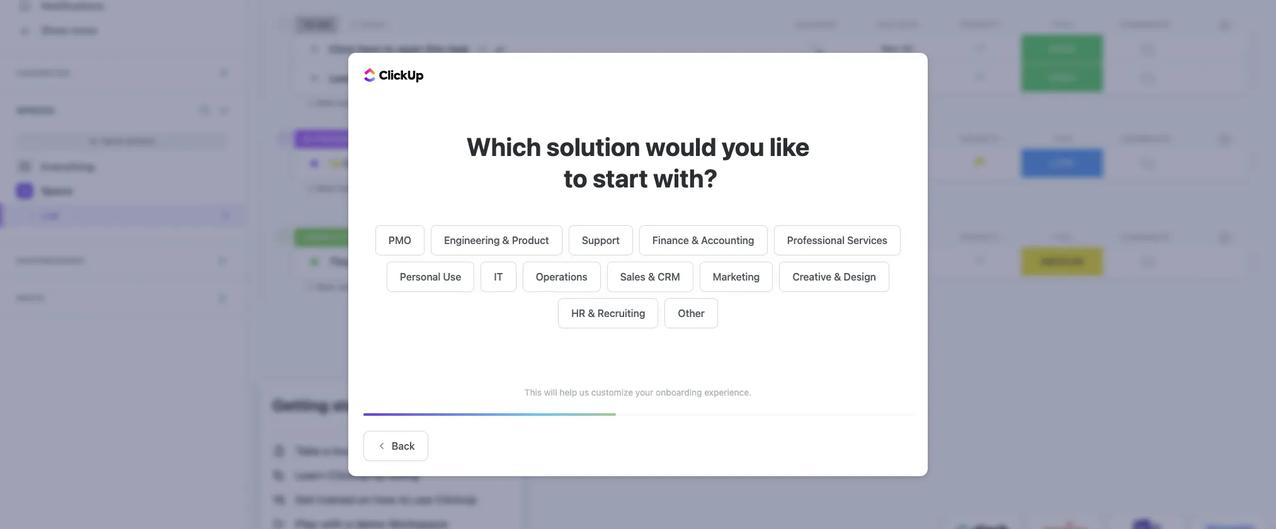 Task type: locate. For each thing, give the bounding box(es) containing it.
support button
[[569, 226, 633, 256]]

& left crm
[[648, 272, 655, 283]]

hr
[[571, 308, 585, 319]]

it
[[494, 272, 503, 283]]

other button
[[665, 299, 718, 329]]

sales & crm button
[[607, 262, 693, 292]]

to
[[564, 163, 588, 193]]

personal
[[400, 272, 441, 283]]

& left product
[[502, 235, 510, 246]]

engineering & product button
[[431, 226, 562, 256]]

start
[[593, 163, 648, 193]]

professional services
[[787, 235, 888, 246]]

sales
[[620, 272, 646, 283]]

creative
[[793, 272, 832, 283]]

& for engineering
[[502, 235, 510, 246]]

hr & recruiting button
[[558, 299, 659, 329]]

would
[[646, 132, 717, 161]]

finance & accounting
[[653, 235, 755, 246]]

experience.
[[705, 387, 752, 398]]

& left design
[[834, 272, 841, 283]]

onboarding
[[656, 387, 702, 398]]

which solution would you like to start with?
[[467, 132, 810, 193]]

& right finance
[[692, 235, 699, 246]]

operations
[[536, 272, 588, 283]]

finance & accounting button
[[639, 226, 768, 256]]

recruiting
[[598, 308, 645, 319]]

&
[[502, 235, 510, 246], [692, 235, 699, 246], [648, 272, 655, 283], [834, 272, 841, 283], [588, 308, 595, 319]]

support
[[582, 235, 620, 246]]

& inside button
[[588, 308, 595, 319]]

other
[[678, 308, 705, 319]]

creative & design
[[793, 272, 876, 283]]

services
[[847, 235, 888, 246]]

& inside button
[[502, 235, 510, 246]]

hr & recruiting
[[571, 308, 645, 319]]

solution
[[547, 132, 640, 161]]

accounting
[[701, 235, 755, 246]]

this will help us customize your onboarding experience.
[[525, 387, 752, 398]]

& right 'hr'
[[588, 308, 595, 319]]

marketing
[[713, 272, 760, 283]]

back
[[392, 441, 415, 452]]



Task type: vqa. For each thing, say whether or not it's contained in the screenshot.
the Design
yes



Task type: describe. For each thing, give the bounding box(es) containing it.
clickup logo image
[[364, 68, 424, 82]]

crm
[[658, 272, 680, 283]]

will
[[544, 387, 557, 398]]

with?
[[653, 163, 718, 193]]

product
[[512, 235, 549, 246]]

professional services button
[[774, 226, 901, 256]]

operations button
[[523, 262, 601, 292]]

help
[[560, 387, 577, 398]]

use
[[443, 272, 461, 283]]

& for sales
[[648, 272, 655, 283]]

pmo
[[389, 235, 411, 246]]

marketing button
[[700, 262, 773, 292]]

engineering & product
[[444, 235, 549, 246]]

design
[[844, 272, 876, 283]]

like
[[770, 132, 810, 161]]

personal use
[[400, 272, 461, 283]]

your
[[636, 387, 654, 398]]

& for hr
[[588, 308, 595, 319]]

us
[[580, 387, 589, 398]]

creative & design button
[[779, 262, 890, 292]]

sales & crm
[[620, 272, 680, 283]]

professional
[[787, 235, 845, 246]]

& for creative
[[834, 272, 841, 283]]

pmo button
[[375, 226, 425, 256]]

engineering
[[444, 235, 500, 246]]

finance
[[653, 235, 689, 246]]

personal use button
[[387, 262, 475, 292]]

which
[[467, 132, 541, 161]]

customize
[[592, 387, 633, 398]]

back button
[[364, 431, 428, 462]]

you
[[722, 132, 765, 161]]

it button
[[481, 262, 516, 292]]

this
[[525, 387, 542, 398]]

& for finance
[[692, 235, 699, 246]]



